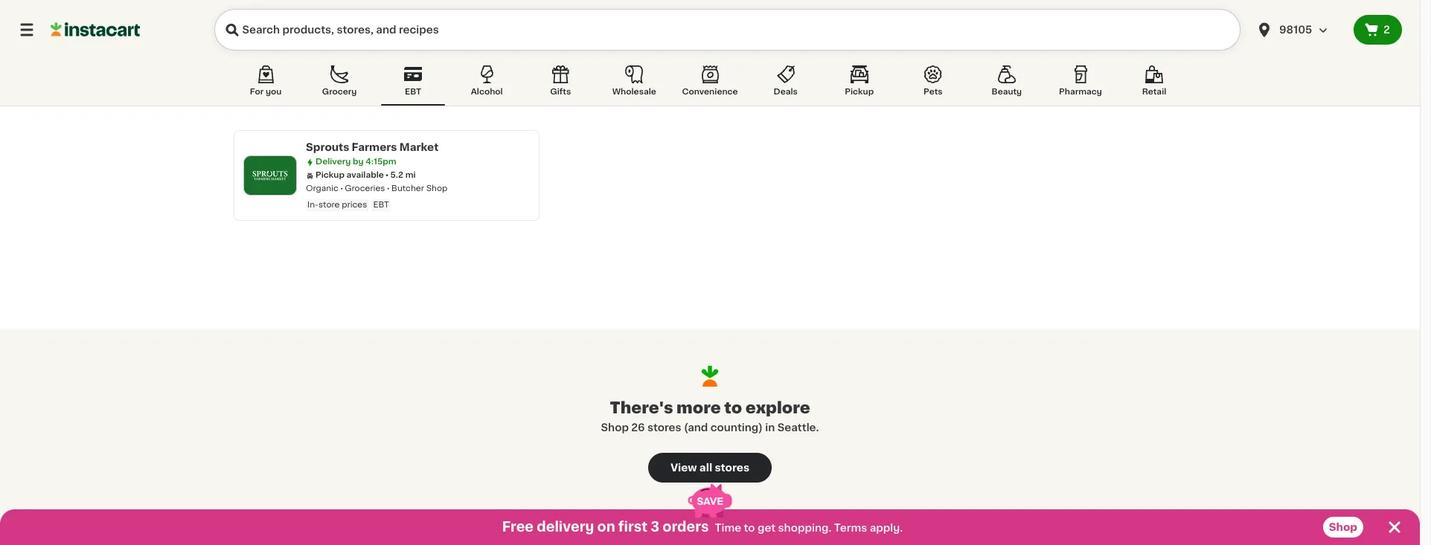 Task type: locate. For each thing, give the bounding box(es) containing it.
0 vertical spatial ebt
[[405, 88, 421, 96]]

shop left 26
[[601, 423, 629, 433]]

1 horizontal spatial ebt
[[405, 88, 421, 96]]

prices
[[342, 201, 367, 209]]

1 vertical spatial ebt
[[373, 201, 389, 209]]

instacart image
[[51, 21, 140, 39]]

to left get at the bottom of page
[[744, 523, 755, 534]]

5.2 mi
[[390, 171, 416, 179]]

26
[[631, 423, 645, 433]]

delivery
[[537, 521, 594, 534]]

stores right 26
[[648, 423, 681, 433]]

to up counting) on the bottom of the page
[[724, 400, 742, 416]]

retail
[[1142, 88, 1167, 96]]

pets button
[[901, 63, 965, 106]]

grocery
[[322, 88, 357, 96]]

0 vertical spatial stores
[[648, 423, 681, 433]]

pickup right deals
[[845, 88, 874, 96]]

free
[[502, 521, 534, 534]]

to
[[724, 400, 742, 416], [744, 523, 755, 534]]

98105
[[1279, 25, 1312, 35]]

in
[[765, 423, 775, 433]]

(and
[[684, 423, 708, 433]]

shop right 'butcher' at the top of the page
[[426, 185, 448, 193]]

for you button
[[234, 63, 298, 106]]

stores
[[648, 423, 681, 433], [715, 463, 750, 473]]

sprouts farmers market logo image
[[251, 156, 290, 195]]

stores inside view all stores button
[[715, 463, 750, 473]]

1 vertical spatial shop
[[601, 423, 629, 433]]

1 horizontal spatial to
[[744, 523, 755, 534]]

shop left close image
[[1329, 523, 1358, 533]]

beauty
[[992, 88, 1022, 96]]

0 vertical spatial pickup
[[845, 88, 874, 96]]

1 horizontal spatial shop
[[601, 423, 629, 433]]

there's
[[610, 400, 673, 416]]

market
[[400, 142, 439, 153]]

0 horizontal spatial stores
[[648, 423, 681, 433]]

4:15pm
[[366, 158, 396, 166]]

groceries
[[345, 185, 385, 193]]

98105 button
[[1256, 9, 1345, 51]]

1 vertical spatial pickup
[[316, 171, 345, 179]]

2 vertical spatial shop
[[1329, 523, 1358, 533]]

for
[[250, 88, 264, 96]]

pickup inside button
[[845, 88, 874, 96]]

0 horizontal spatial pickup
[[316, 171, 345, 179]]

98105 button
[[1247, 9, 1354, 51]]

view all stores button
[[648, 453, 772, 483]]

shop categories tab list
[[234, 63, 1186, 106]]

pickup
[[845, 88, 874, 96], [316, 171, 345, 179]]

5.2
[[390, 171, 403, 179]]

shop inside shop button
[[1329, 523, 1358, 533]]

1 vertical spatial stores
[[715, 463, 750, 473]]

get
[[758, 523, 776, 534]]

deals button
[[754, 63, 818, 106]]

Search field
[[214, 9, 1241, 51]]

0 horizontal spatial to
[[724, 400, 742, 416]]

in-store prices ebt
[[307, 201, 389, 209]]

1 horizontal spatial pickup
[[845, 88, 874, 96]]

stores right all
[[715, 463, 750, 473]]

butcher
[[391, 185, 424, 193]]

1 vertical spatial to
[[744, 523, 755, 534]]

2
[[1384, 25, 1390, 35]]

2 horizontal spatial shop
[[1329, 523, 1358, 533]]

counting)
[[711, 423, 763, 433]]

shopping.
[[778, 523, 832, 534]]

2 button
[[1354, 15, 1402, 45]]

0 vertical spatial to
[[724, 400, 742, 416]]

ebt button
[[381, 63, 445, 106]]

ebt
[[405, 88, 421, 96], [373, 201, 389, 209]]

3
[[651, 521, 660, 534]]

by
[[353, 158, 364, 166]]

for you
[[250, 88, 282, 96]]

more
[[677, 400, 721, 416]]

sprouts
[[306, 142, 349, 153]]

ebt down the organic groceries butcher shop
[[373, 201, 389, 209]]

pickup down delivery
[[316, 171, 345, 179]]

pickup for pickup available
[[316, 171, 345, 179]]

farmers
[[352, 142, 397, 153]]

0 vertical spatial shop
[[426, 185, 448, 193]]

view all stores
[[671, 463, 750, 473]]

shop
[[426, 185, 448, 193], [601, 423, 629, 433], [1329, 523, 1358, 533]]

apply.
[[870, 523, 903, 534]]

first
[[618, 521, 648, 534]]

1 horizontal spatial stores
[[715, 463, 750, 473]]

None search field
[[214, 9, 1241, 51]]

mi
[[405, 171, 416, 179]]

ebt up market
[[405, 88, 421, 96]]

wholesale
[[612, 88, 656, 96]]

available
[[347, 171, 384, 179]]

explore
[[746, 400, 810, 416]]

time
[[715, 523, 741, 534]]

all
[[700, 463, 712, 473]]



Task type: vqa. For each thing, say whether or not it's contained in the screenshot.
Office to the left
no



Task type: describe. For each thing, give the bounding box(es) containing it.
in-
[[307, 201, 319, 209]]

alcohol
[[471, 88, 503, 96]]

to inside free delivery on first 3 orders time to get shopping. terms apply.
[[744, 523, 755, 534]]

pharmacy button
[[1049, 63, 1113, 106]]

convenience
[[682, 88, 738, 96]]

sprouts farmers market
[[306, 142, 439, 153]]

retail button
[[1122, 63, 1186, 106]]

gifts button
[[529, 63, 593, 106]]

free delivery on first 3 orders time to get shopping. terms apply.
[[502, 521, 903, 534]]

shop inside there's more to explore shop 26 stores (and counting) in seattle.
[[601, 423, 629, 433]]

delivery by 4:15pm
[[316, 158, 396, 166]]

pickup available
[[316, 171, 384, 179]]

pickup button
[[827, 63, 891, 106]]

delivery
[[316, 158, 351, 166]]

pharmacy
[[1059, 88, 1102, 96]]

deals
[[774, 88, 798, 96]]

to inside there's more to explore shop 26 stores (and counting) in seattle.
[[724, 400, 742, 416]]

0 horizontal spatial shop
[[426, 185, 448, 193]]

wholesale button
[[602, 63, 666, 106]]

you
[[266, 88, 282, 96]]

beauty button
[[975, 63, 1039, 106]]

pets
[[924, 88, 943, 96]]

grocery button
[[307, 63, 371, 106]]

on
[[597, 521, 615, 534]]

0 horizontal spatial ebt
[[373, 201, 389, 209]]

convenience button
[[676, 63, 744, 106]]

save image
[[688, 484, 732, 518]]

terms
[[834, 523, 867, 534]]

orders
[[663, 521, 709, 534]]

there's more to explore shop 26 stores (and counting) in seattle.
[[601, 400, 819, 433]]

gifts
[[550, 88, 571, 96]]

view all stores link
[[648, 453, 772, 483]]

store
[[319, 201, 340, 209]]

alcohol button
[[455, 63, 519, 106]]

close image
[[1386, 519, 1404, 537]]

pickup for pickup
[[845, 88, 874, 96]]

seattle.
[[778, 423, 819, 433]]

organic groceries butcher shop
[[306, 185, 448, 193]]

shop button
[[1323, 517, 1364, 538]]

stores inside there's more to explore shop 26 stores (and counting) in seattle.
[[648, 423, 681, 433]]

organic
[[306, 185, 339, 193]]

ebt inside "ebt" button
[[405, 88, 421, 96]]

view
[[671, 463, 697, 473]]



